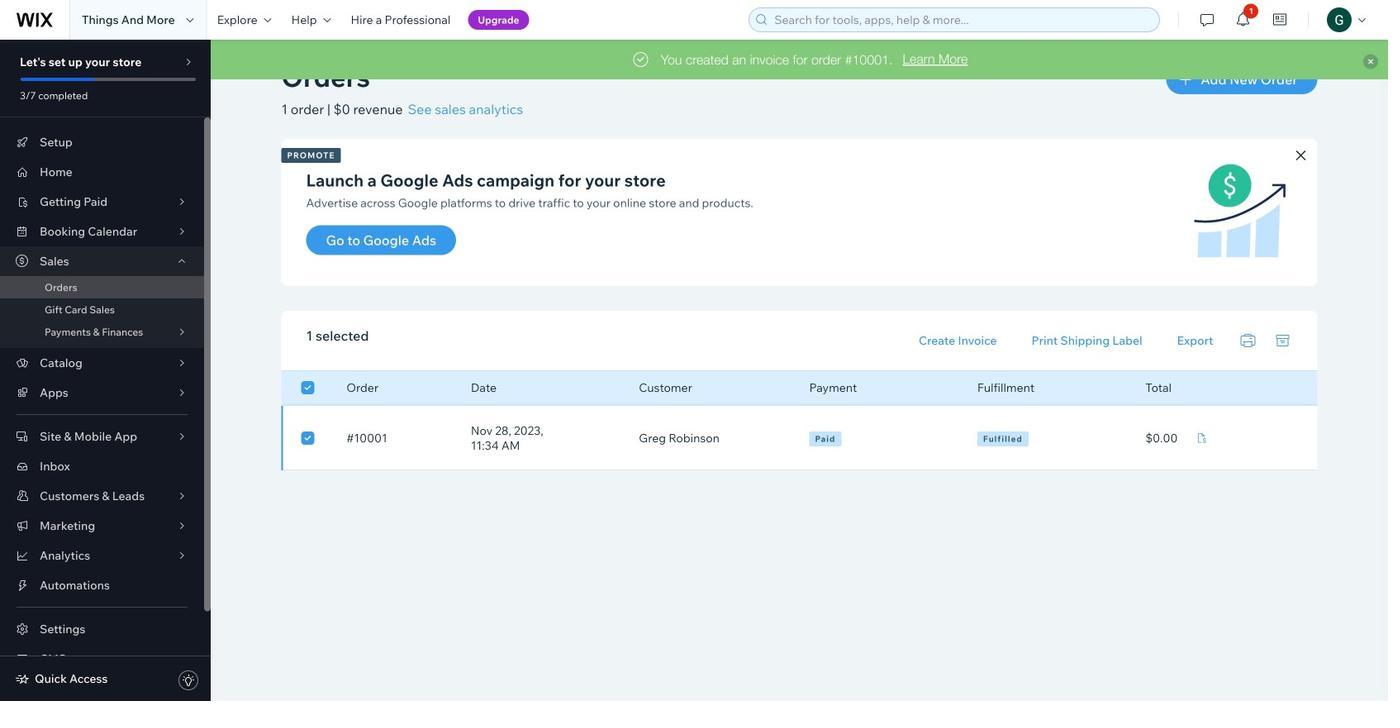 Task type: vqa. For each thing, say whether or not it's contained in the screenshot.
"Launch a Google Ads campaign for your store" image
yes



Task type: locate. For each thing, give the bounding box(es) containing it.
Search for tools, apps, help & more... field
[[770, 8, 1155, 31]]

None checkbox
[[301, 378, 315, 398], [301, 428, 315, 448], [301, 378, 315, 398], [301, 428, 315, 448]]

alert
[[211, 40, 1389, 79]]

sidebar element
[[0, 40, 211, 701]]

launch a google ads campaign for your store image
[[1186, 159, 1293, 266]]



